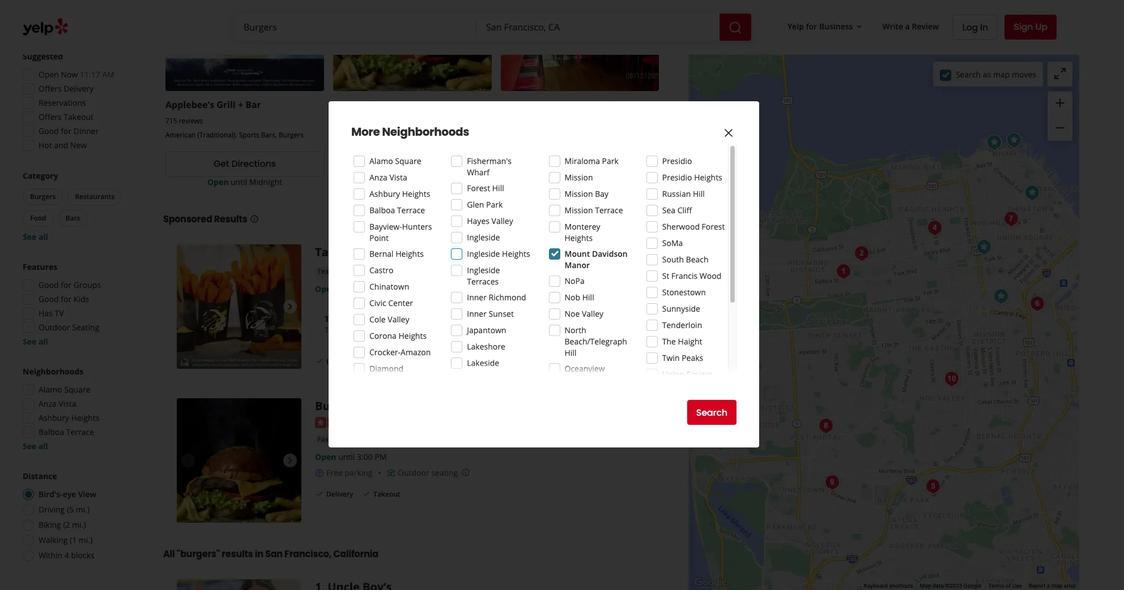 Task type: locate. For each thing, give the bounding box(es) containing it.
bars button
[[58, 210, 88, 227]]

$ button
[[25, 12, 53, 30]]

2 horizontal spatial terrace
[[595, 205, 623, 216]]

for down offers takeout
[[61, 126, 72, 137]]

takeout inside group
[[64, 112, 94, 122]]

0 horizontal spatial food
[[30, 214, 46, 223]]

see all for alamo
[[23, 441, 48, 452]]

3 good from the top
[[39, 294, 59, 305]]

see all
[[23, 232, 48, 243], [23, 337, 48, 347], [23, 441, 48, 452]]

haight
[[678, 337, 702, 347]]

1 vertical spatial nacho
[[366, 325, 390, 336]]

for down good for groups
[[61, 294, 72, 305]]

1 slideshow element from the top
[[177, 245, 301, 369]]

francis
[[671, 271, 698, 282]]

3:00 up 'hunters'
[[418, 177, 434, 187]]

point
[[369, 233, 389, 244]]

calibur image
[[815, 415, 837, 438]]

"burgers"
[[177, 548, 220, 561]]

takeout down 16 outdoor seating v2 icon
[[374, 490, 400, 500]]

mission for mission bay
[[565, 189, 593, 199]]

bun up fast food
[[315, 399, 338, 414]]

2 vertical spatial mission
[[565, 205, 593, 216]]

0 horizontal spatial fast
[[317, 435, 331, 445]]

applebee's grill + bar image
[[983, 131, 1005, 154]]

nacho up crocker-
[[366, 325, 390, 336]]

0 vertical spatial ashbury
[[369, 189, 400, 199]]

pm up 16 outdoor seating v2 icon
[[375, 452, 387, 463]]

group containing neighborhoods
[[19, 367, 141, 453]]

map region
[[652, 0, 1087, 591]]

1 vertical spatial ashbury
[[39, 413, 69, 424]]

outdoor right 16 outdoor seating v2 icon
[[398, 468, 429, 479]]

2 16 checkmark v2 image from the top
[[315, 490, 324, 499]]

0 horizontal spatial (2
[[63, 520, 70, 531]]

presidio up presidio heights
[[662, 156, 692, 167]]

now up 11:00
[[584, 158, 603, 171]]

good down features
[[39, 280, 59, 291]]

hunters
[[402, 222, 432, 232]]

as
[[983, 69, 991, 80]]

0 horizontal spatial ashbury
[[39, 413, 69, 424]]

1 horizontal spatial fast
[[333, 133, 346, 143]]

2 see all button from the top
[[23, 337, 48, 347]]

previous image for bun appétit
[[181, 454, 195, 468]]

appétit
[[353, 99, 387, 111], [341, 399, 383, 414]]

takeout down corona
[[374, 357, 400, 367]]

hill up oceanview
[[565, 348, 577, 359]]

1 horizontal spatial alamo
[[369, 156, 393, 167]]

maillards smash burgers image
[[720, 364, 743, 387]]

balboa terrace up bayview-
[[369, 205, 425, 216]]

bun appétit up fast food
[[315, 399, 383, 414]]

fries left are
[[392, 325, 410, 336]]

bay
[[595, 189, 609, 199]]

until up 'hunters'
[[400, 177, 416, 187]]

nacho down the civic
[[369, 314, 394, 324]]

16 checkmark v2 image
[[315, 357, 324, 366], [315, 490, 324, 499]]

for
[[806, 21, 817, 32], [61, 126, 72, 137], [61, 280, 72, 291], [61, 294, 72, 305]]

now up offers delivery
[[61, 69, 78, 80]]

0 horizontal spatial a
[[905, 21, 910, 32]]

burgers down the 4.5
[[388, 133, 413, 143]]

takeout
[[64, 112, 94, 122], [374, 357, 400, 367], [374, 490, 400, 500]]

next image
[[283, 300, 297, 314], [283, 454, 297, 468]]

slideshow element for bun appétit
[[177, 399, 301, 523]]

good up hot
[[39, 126, 59, 137]]

(2 for reviews)
[[412, 116, 419, 127]]

0 vertical spatial vista
[[390, 172, 407, 183]]

more neighborhoods
[[351, 124, 469, 140]]

food
[[30, 214, 46, 223], [333, 435, 350, 445]]

terrace for bayview-
[[397, 205, 425, 216]]

beach/telegraph
[[565, 337, 627, 347]]

0 horizontal spatial bun appétit image
[[177, 399, 301, 523]]

0 vertical spatial see
[[23, 232, 36, 243]]

1 previous image from the top
[[181, 300, 195, 314]]

for up good for kids
[[61, 280, 72, 291]]

for inside button
[[806, 21, 817, 32]]

0 vertical spatial anza vista
[[369, 172, 407, 183]]

4.5 star rating image up fast food
[[315, 418, 376, 429]]

0 horizontal spatial anza
[[39, 399, 57, 410]]

1 see from the top
[[23, 232, 36, 243]]

2 slideshow element from the top
[[177, 399, 301, 523]]

3 mission from the top
[[565, 205, 593, 216]]

fast left food,
[[333, 133, 346, 143]]

16 checkmark v2 image down corona
[[362, 357, 371, 366]]

3 see all button from the top
[[23, 441, 48, 452]]

order down more neighborhoods
[[389, 158, 414, 171]]

hill right nob
[[582, 292, 594, 303]]

anza inside more neighborhoods dialog
[[369, 172, 387, 183]]

(5
[[67, 505, 74, 516]]

alamo square
[[369, 156, 421, 167], [39, 385, 90, 396]]

in
[[980, 21, 988, 34]]

1 horizontal spatial ashbury heights
[[369, 189, 430, 199]]

1 horizontal spatial balboa terrace
[[369, 205, 425, 216]]

1 vertical spatial bun appétit
[[315, 399, 383, 414]]

park for glen park
[[486, 199, 503, 210]]

appétit down the diamond heights
[[341, 399, 383, 414]]

forest down the wharf
[[467, 183, 490, 194]]

1 vertical spatial see all button
[[23, 337, 48, 347]]

hill down presidio heights
[[693, 189, 705, 199]]

burgers button down bernal heights
[[390, 266, 421, 277]]

2 see from the top
[[23, 337, 36, 347]]

2 vertical spatial mi.)
[[79, 535, 93, 546]]

see all down "has"
[[23, 337, 48, 347]]

1 vertical spatial slideshow element
[[177, 399, 301, 523]]

2 all from the top
[[38, 337, 48, 347]]

2 ingleside from the top
[[467, 249, 500, 260]]

inner down terraces
[[467, 292, 487, 303]]

valley up search button
[[699, 386, 721, 397]]

balboa up bayview-
[[369, 205, 395, 216]]

3 see from the top
[[23, 441, 36, 452]]

open until 3:00 pm up free parking
[[315, 452, 387, 463]]

fast for fast food
[[317, 435, 331, 445]]

1 horizontal spatial balboa
[[369, 205, 395, 216]]

0 vertical spatial food
[[30, 214, 46, 223]]

2 inner from the top
[[467, 309, 487, 320]]

1 vertical spatial takeout
[[374, 357, 400, 367]]

slideshow element
[[177, 245, 301, 369], [177, 399, 301, 523]]

search left as in the right top of the page
[[956, 69, 981, 80]]

outdoor down has tv
[[39, 322, 70, 333]]

keyboard shortcuts button
[[864, 583, 913, 591]]

previous image
[[181, 300, 195, 314], [181, 454, 195, 468]]

0 horizontal spatial order
[[389, 158, 414, 171]]

offers for offers delivery
[[39, 83, 62, 94]]

a for report
[[1047, 584, 1050, 590]]

valley up corona heights
[[388, 314, 409, 325]]

see all button down the food button
[[23, 232, 48, 243]]

taco down open until 10:00 pm
[[325, 314, 343, 324]]

balboa up distance
[[39, 427, 64, 438]]

good up has tv
[[39, 294, 59, 305]]

2 offers from the top
[[39, 112, 62, 122]]

terms
[[988, 584, 1004, 590]]

within 4 blocks
[[39, 551, 94, 562]]

park
[[602, 156, 619, 167], [486, 199, 503, 210]]

1 vertical spatial (2
[[63, 520, 70, 531]]

0 horizontal spatial now
[[61, 69, 78, 80]]

0 horizontal spatial order now link
[[333, 152, 492, 177]]

fast inside button
[[317, 435, 331, 445]]

taco left cole
[[325, 325, 342, 336]]

2 presidio from the top
[[662, 172, 692, 183]]

balboa terrace up distance
[[39, 427, 94, 438]]

2 vertical spatial see all button
[[23, 441, 48, 452]]

0 vertical spatial taco
[[315, 245, 341, 260]]

delivery for bun
[[326, 490, 353, 500]]

all for good for groups
[[38, 337, 48, 347]]

order
[[389, 158, 414, 171], [557, 158, 582, 171]]

1 horizontal spatial neighborhoods
[[382, 124, 469, 140]]

16 checkmark v2 image for taco bell
[[362, 357, 371, 366]]

burgers button down the 'category'
[[23, 189, 63, 206]]

16 parking v2 image
[[315, 469, 324, 478]]

hill for forest hill
[[492, 183, 504, 194]]

mount davidson manor
[[565, 249, 628, 271]]

1 vertical spatial tenderloin
[[662, 320, 702, 331]]

seating
[[431, 468, 458, 479]]

1 see all button from the top
[[23, 232, 48, 243]]

log in
[[962, 21, 988, 34]]

taco up tex-mex
[[315, 245, 341, 260]]

san
[[265, 548, 283, 561]]

3 all from the top
[[38, 441, 48, 452]]

0 vertical spatial slideshow element
[[177, 245, 301, 369]]

seating
[[72, 322, 99, 333]]

a right the report
[[1047, 584, 1050, 590]]

takeout up dinner
[[64, 112, 94, 122]]

1 vertical spatial bun appétit image
[[177, 399, 301, 523]]

0 vertical spatial square
[[395, 156, 421, 167]]

bun for bottommost 'bun appétit' link
[[315, 399, 338, 414]]

map left error on the right of the page
[[1051, 584, 1063, 590]]

2 16 checkmark v2 image from the top
[[362, 490, 371, 499]]

mi.)
[[76, 505, 90, 516], [72, 520, 86, 531], [79, 535, 93, 546]]

a right the write
[[905, 21, 910, 32]]

1 all from the top
[[38, 232, 48, 243]]

diamond
[[369, 364, 404, 375]]

0 horizontal spatial alamo square
[[39, 385, 90, 396]]

see all button for alamo square
[[23, 441, 48, 452]]

sponsored results
[[163, 213, 247, 226]]

park for miraloma park
[[602, 156, 619, 167]]

all for alamo square
[[38, 441, 48, 452]]

0 horizontal spatial balboa terrace
[[39, 427, 94, 438]]

1 order from the left
[[389, 158, 414, 171]]

hard rock cafe image
[[1003, 129, 1025, 152]]

1 16 checkmark v2 image from the top
[[362, 357, 371, 366]]

1 vertical spatial good
[[39, 280, 59, 291]]

1 vertical spatial previous image
[[181, 454, 195, 468]]

food up free
[[333, 435, 350, 445]]

(2
[[412, 116, 419, 127], [63, 520, 70, 531]]

see all up distance
[[23, 441, 48, 452]]

2 mission from the top
[[565, 189, 593, 199]]

fast up 16 parking v2 "image"
[[317, 435, 331, 445]]

anza vista
[[369, 172, 407, 183], [39, 399, 76, 410]]

16 checkmark v2 image
[[362, 357, 371, 366], [362, 490, 371, 499]]

back
[[427, 325, 444, 336]]

alamo square inside more neighborhoods dialog
[[369, 156, 421, 167]]

info icon image
[[461, 469, 471, 478], [461, 469, 471, 478]]

2 see all from the top
[[23, 337, 48, 347]]

now
[[61, 69, 78, 80], [416, 158, 436, 171], [584, 158, 603, 171]]

2 vertical spatial good
[[39, 294, 59, 305]]

peaks
[[682, 353, 703, 364]]

category
[[23, 171, 58, 181]]

bun appétit link up fast food
[[315, 399, 383, 414]]

option group
[[19, 471, 141, 566]]

suggested
[[23, 51, 63, 62]]

0 vertical spatial previous image
[[181, 300, 195, 314]]

valley down the glen park
[[492, 216, 513, 227]]

fast food
[[317, 435, 350, 445]]

1 vertical spatial ashbury heights
[[39, 413, 99, 424]]

(2 right the 4.5
[[412, 116, 419, 127]]

appétit up the more
[[353, 99, 387, 111]]

time.
[[497, 325, 518, 336]]

None search field
[[235, 14, 754, 41]]

3:00
[[418, 177, 434, 187], [357, 452, 373, 463]]

good for good for dinner
[[39, 126, 59, 137]]

1 offers from the top
[[39, 83, 62, 94]]

2 order now from the left
[[557, 158, 603, 171]]

2 vertical spatial ingleside
[[467, 265, 500, 276]]

order now up open until 11:00 pm
[[557, 158, 603, 171]]

tenderloin left ingleside terraces
[[426, 267, 466, 277]]

0 vertical spatial 16 checkmark v2 image
[[362, 357, 371, 366]]

bell®
[[345, 314, 367, 324], [344, 325, 364, 336]]

open up bayview-
[[377, 177, 398, 187]]

0 vertical spatial fast
[[333, 133, 346, 143]]

for right yelp
[[806, 21, 817, 32]]

francisco,
[[284, 548, 332, 561]]

moves
[[1012, 69, 1036, 80]]

1 vertical spatial bun
[[315, 399, 338, 414]]

read
[[515, 325, 534, 336]]

2 previous image from the top
[[181, 454, 195, 468]]

burgers
[[548, 99, 584, 111], [279, 130, 304, 140], [388, 133, 413, 143], [30, 192, 56, 202], [392, 267, 419, 276]]

hill inside north beach/telegraph hill
[[565, 348, 577, 359]]

mission down miraloma
[[565, 172, 593, 183]]

fast for fast food, salad, burgers
[[333, 133, 346, 143]]

mission down open until 11:00 pm
[[565, 189, 593, 199]]

0 vertical spatial alamo
[[369, 156, 393, 167]]

0 vertical spatial good
[[39, 126, 59, 137]]

burgers inside applebee's grill + bar 715 reviews american (traditional), sports bars, burgers
[[279, 130, 304, 140]]

business
[[819, 21, 853, 32]]

0 vertical spatial ingleside
[[467, 232, 500, 243]]

offers down the reservations at the left of page
[[39, 112, 62, 122]]

presidio up russian
[[662, 172, 692, 183]]

outdoor for outdoor seating
[[39, 322, 70, 333]]

data
[[933, 584, 944, 590]]

ingleside up ingleside terraces
[[467, 249, 500, 260]]

delivery left crocker-
[[326, 357, 353, 367]]

shortcuts
[[889, 584, 913, 590]]

order now down more neighborhoods
[[389, 158, 436, 171]]

columbus burgers
[[501, 99, 584, 111]]

fast food button
[[315, 435, 352, 446]]

native burger image
[[850, 243, 873, 265]]

map for error
[[1051, 584, 1063, 590]]

group containing features
[[19, 262, 141, 348]]

amazon
[[401, 347, 431, 358]]

1 inner from the top
[[467, 292, 487, 303]]

3 see all from the top
[[23, 441, 48, 452]]

2 order from the left
[[557, 158, 582, 171]]

1 ingleside from the top
[[467, 232, 500, 243]]

for for dinner
[[61, 126, 72, 137]]

4.5 star rating image
[[333, 117, 394, 128], [315, 418, 376, 429]]

0 vertical spatial bun appétit
[[333, 99, 387, 111]]

a for write
[[905, 21, 910, 32]]

see all for good
[[23, 337, 48, 347]]

valley right noe
[[582, 309, 604, 320]]

1 vertical spatial 16 checkmark v2 image
[[362, 490, 371, 499]]

driving
[[39, 505, 65, 516]]

zoom in image
[[1053, 96, 1067, 110]]

0 vertical spatial next image
[[283, 300, 297, 314]]

1 vertical spatial vista
[[59, 399, 76, 410]]

valley for visitacion valley
[[699, 386, 721, 397]]

2 next image from the top
[[283, 454, 297, 468]]

bun up food,
[[333, 99, 351, 111]]

results
[[214, 213, 247, 226]]

alamo square inside group
[[39, 385, 90, 396]]

1 16 checkmark v2 image from the top
[[315, 357, 324, 366]]

0 vertical spatial (2
[[412, 116, 419, 127]]

2 good from the top
[[39, 280, 59, 291]]

mi.) right (1 on the left of the page
[[79, 535, 93, 546]]

hill up the glen park
[[492, 183, 504, 194]]

1 vertical spatial mi.)
[[72, 520, 86, 531]]

1 vertical spatial inner
[[467, 309, 487, 320]]

crocker-amazon
[[369, 347, 431, 358]]

error
[[1064, 584, 1076, 590]]

cole valley
[[369, 314, 409, 325]]

cliff
[[678, 205, 692, 216]]

1 vertical spatial next image
[[283, 454, 297, 468]]

hot and new
[[39, 140, 87, 151]]

ashbury inside group
[[39, 413, 69, 424]]

715
[[165, 116, 177, 126]]

2 vertical spatial delivery
[[326, 490, 353, 500]]

now for 1st the "order now" link from right
[[584, 158, 603, 171]]

0 vertical spatial burgers button
[[23, 189, 63, 206]]

16 checkmark v2 image for taco bell
[[315, 357, 324, 366]]

1 vertical spatial anza
[[39, 399, 57, 410]]

1 vertical spatial neighborhoods
[[23, 367, 83, 377]]

sherwood
[[662, 222, 700, 232]]

terrace inside group
[[66, 427, 94, 438]]

ashbury heights inside more neighborhoods dialog
[[369, 189, 430, 199]]

0 horizontal spatial alamo
[[39, 385, 62, 396]]

0 vertical spatial appétit
[[353, 99, 387, 111]]

ashbury
[[369, 189, 400, 199], [39, 413, 69, 424]]

1 horizontal spatial now
[[416, 158, 436, 171]]

0 vertical spatial park
[[602, 156, 619, 167]]

1 horizontal spatial (2
[[412, 116, 419, 127]]

1 presidio from the top
[[662, 156, 692, 167]]

3 ingleside from the top
[[467, 265, 500, 276]]

takeout for taco bell
[[374, 357, 400, 367]]

16 checkmark v2 image for bun appétit
[[315, 490, 324, 499]]

more neighborhoods dialog
[[0, 0, 1124, 591]]

order now link up mission bay
[[501, 152, 659, 177]]

1 next image from the top
[[283, 300, 297, 314]]

fries
[[396, 314, 415, 324], [392, 325, 410, 336]]

slideshow element for taco bell
[[177, 245, 301, 369]]

1 vertical spatial presidio
[[662, 172, 692, 183]]

mission
[[565, 172, 593, 183], [565, 189, 593, 199], [565, 205, 593, 216]]

bun appétit image
[[990, 286, 1012, 308], [177, 399, 301, 523]]

1 vertical spatial balboa terrace
[[39, 427, 94, 438]]

balboa terrace inside more neighborhoods dialog
[[369, 205, 425, 216]]

now down more neighborhoods
[[416, 158, 436, 171]]

search for search as map moves
[[956, 69, 981, 80]]

3:00 up parking
[[357, 452, 373, 463]]

heights inside the diamond heights
[[369, 375, 398, 386]]

ingleside
[[467, 232, 500, 243], [467, 249, 500, 260], [467, 265, 500, 276]]

jasmin's image
[[1000, 208, 1022, 231]]

pm left the wharf
[[436, 177, 448, 187]]

ingleside down hayes
[[467, 232, 500, 243]]

1 vertical spatial appétit
[[341, 399, 383, 414]]

outdoor inside group
[[39, 322, 70, 333]]

1 horizontal spatial outdoor
[[398, 468, 429, 479]]

1 vertical spatial 16 checkmark v2 image
[[315, 490, 324, 499]]

0 vertical spatial inner
[[467, 292, 487, 303]]

map right as in the right top of the page
[[993, 69, 1010, 80]]

1 vertical spatial a
[[1047, 584, 1050, 590]]

food left the bars
[[30, 214, 46, 223]]

open down tex-
[[315, 284, 336, 294]]

1 horizontal spatial 3:00
[[418, 177, 434, 187]]

presidio for presidio heights
[[662, 172, 692, 183]]

1 order now link from the left
[[333, 152, 492, 177]]

0 horizontal spatial 3:00
[[357, 452, 373, 463]]

0 vertical spatial bun appétit image
[[990, 286, 1012, 308]]

0 vertical spatial takeout
[[64, 112, 94, 122]]

park up 11:00
[[602, 156, 619, 167]]

for for groups
[[61, 280, 72, 291]]

(2 up walking (1 mi.)
[[63, 520, 70, 531]]

heights inside monterey heights
[[565, 233, 593, 244]]

1 vertical spatial all
[[38, 337, 48, 347]]

noe
[[565, 309, 580, 320]]

valley for noe valley
[[582, 309, 604, 320]]

group
[[19, 51, 141, 155], [1048, 91, 1073, 141], [20, 171, 141, 243], [19, 262, 141, 348], [19, 367, 141, 453]]

order now link down more neighborhoods
[[333, 152, 492, 177]]

bell
[[344, 245, 365, 260]]

0 vertical spatial ashbury heights
[[369, 189, 430, 199]]

0 vertical spatial delivery
[[64, 83, 94, 94]]

fast food link
[[315, 435, 352, 446]]

mi.) up (1 on the left of the page
[[72, 520, 86, 531]]

16 checkmark v2 image down parking
[[362, 490, 371, 499]]

taco for taco bell® nacho fries taco bell® nacho fries are back for a limited time. read more
[[325, 314, 343, 324]]

0 vertical spatial neighborhoods
[[382, 124, 469, 140]]

1 see all from the top
[[23, 232, 48, 243]]

search inside button
[[696, 407, 728, 420]]

1 good from the top
[[39, 126, 59, 137]]

yelp for business button
[[783, 16, 869, 37]]

fast
[[333, 133, 346, 143], [317, 435, 331, 445]]

open left 11:00
[[542, 177, 563, 187]]

see all down the food button
[[23, 232, 48, 243]]

inner up the limited
[[467, 309, 487, 320]]

tex-mex link
[[315, 266, 348, 277]]

burgers down the 'category'
[[30, 192, 56, 202]]

(2 inside option group
[[63, 520, 70, 531]]

1 vertical spatial forest
[[702, 222, 725, 232]]

search down the visitacion valley
[[696, 407, 728, 420]]

0 vertical spatial bun
[[333, 99, 351, 111]]

mission up the monterey
[[565, 205, 593, 216]]

valley for hayes valley
[[492, 216, 513, 227]]

nob hill
[[565, 292, 594, 303]]

offers takeout
[[39, 112, 94, 122]]

richmond
[[489, 292, 526, 303]]

1 horizontal spatial burgers button
[[390, 266, 421, 277]]

applebee's
[[165, 99, 214, 111]]

sherwood forest
[[662, 222, 725, 232]]

ingleside up terraces
[[467, 265, 500, 276]]

twin peaks
[[662, 353, 703, 364]]

2 vertical spatial see all
[[23, 441, 48, 452]]

10:00
[[357, 284, 377, 294]]

heights
[[694, 172, 722, 183], [402, 189, 430, 199], [565, 233, 593, 244], [396, 249, 424, 260], [502, 249, 530, 260], [399, 331, 427, 342], [369, 375, 398, 386], [71, 413, 99, 424]]

tex-mex button
[[315, 266, 348, 277]]

1 order now from the left
[[389, 158, 436, 171]]

2 order now link from the left
[[501, 152, 659, 177]]

1 vertical spatial alamo
[[39, 385, 62, 396]]

0 vertical spatial mission
[[565, 172, 593, 183]]

4.5
[[399, 116, 410, 127]]



Task type: describe. For each thing, give the bounding box(es) containing it.
lakeside
[[467, 358, 499, 369]]

lakeshore
[[467, 342, 505, 352]]

forest hill
[[467, 183, 504, 194]]

option group containing distance
[[19, 471, 141, 566]]

glen
[[467, 199, 484, 210]]

bayview-
[[369, 222, 402, 232]]

hot
[[39, 140, 52, 151]]

directions
[[231, 158, 276, 171]]

until down mex
[[338, 284, 355, 294]]

pm up civic center
[[379, 284, 391, 294]]

16 outdoor seating v2 image
[[386, 469, 396, 478]]

tex-mex
[[317, 267, 346, 276]]

mexican link
[[353, 266, 386, 277]]

sign
[[1014, 20, 1033, 33]]

0 vertical spatial bun appétit link
[[333, 99, 387, 111]]

1 vertical spatial burgers button
[[390, 266, 421, 277]]

write a review
[[882, 21, 939, 32]]

glen park
[[467, 199, 503, 210]]

beach
[[686, 254, 709, 265]]

mexican button
[[353, 266, 386, 277]]

ingleside for ingleside terraces
[[467, 265, 500, 276]]

the
[[662, 337, 676, 347]]

group containing suggested
[[19, 51, 141, 155]]

0 horizontal spatial forest
[[467, 183, 490, 194]]

4.5 (2 reviews)
[[399, 116, 451, 127]]

monterey
[[565, 222, 600, 232]]

nob
[[565, 292, 580, 303]]

open until 11:00 pm
[[542, 177, 618, 187]]

0 horizontal spatial burgers button
[[23, 189, 63, 206]]

open until midnight
[[207, 177, 282, 187]]

order now for 2nd the "order now" link from the right
[[389, 158, 436, 171]]

reviews
[[179, 116, 203, 126]]

neighborhoods inside group
[[23, 367, 83, 377]]

japantown
[[467, 325, 506, 336]]

inner for inner richmond
[[467, 292, 487, 303]]

sign up link
[[1005, 15, 1057, 40]]

reservations
[[39, 97, 86, 108]]

(traditional),
[[197, 130, 237, 140]]

expand map image
[[1053, 67, 1067, 80]]

group containing category
[[20, 171, 141, 243]]

mi.) for walking (1 mi.)
[[79, 535, 93, 546]]

tenderloin inside more neighborhoods dialog
[[662, 320, 702, 331]]

1 vertical spatial fries
[[392, 325, 410, 336]]

fisherman's wharf
[[467, 156, 512, 178]]

hill for nob hill
[[582, 292, 594, 303]]

see for alamo square
[[23, 441, 36, 452]]

bayview-hunters point
[[369, 222, 432, 244]]

1 horizontal spatial forest
[[702, 222, 725, 232]]

walking
[[39, 535, 68, 546]]

appétit for 'bun appétit' link to the top
[[353, 99, 387, 111]]

wood
[[700, 271, 722, 282]]

corona
[[369, 331, 397, 342]]

open up 16 parking v2 "image"
[[315, 452, 336, 463]]

good for groups
[[39, 280, 101, 291]]

takeout for bun appétit
[[374, 490, 400, 500]]

write
[[882, 21, 903, 32]]

0 vertical spatial 4.5 star rating image
[[333, 117, 394, 128]]

bernal
[[369, 249, 394, 260]]

get directions
[[214, 158, 276, 171]]

uncle boy's image
[[832, 261, 855, 283]]

keyboard
[[864, 584, 888, 590]]

terrace for monterey
[[595, 205, 623, 216]]

wharf
[[467, 167, 490, 178]]

search button
[[687, 401, 737, 426]]

0 vertical spatial nacho
[[369, 314, 394, 324]]

ingleside for ingleside heights
[[467, 249, 500, 260]]

2 vertical spatial taco
[[325, 325, 342, 336]]

delivery for taco
[[326, 357, 353, 367]]

0 vertical spatial tenderloin
[[426, 267, 466, 277]]

see for good for groups
[[23, 337, 36, 347]]

open inside group
[[39, 69, 59, 80]]

mi.) for biking (2 mi.)
[[72, 520, 86, 531]]

until down get directions
[[231, 177, 247, 187]]

google image
[[692, 576, 729, 591]]

keyboard shortcuts
[[864, 584, 913, 590]]

order now for 1st the "order now" link from right
[[557, 158, 603, 171]]

wow!! burgers & grill image
[[821, 472, 843, 495]]

taco for taco bell
[[315, 245, 341, 260]]

taco bell image
[[177, 245, 301, 369]]

visitacion
[[662, 386, 697, 397]]

california
[[333, 548, 379, 561]]

open down get
[[207, 177, 229, 187]]

write a review link
[[878, 16, 944, 37]]

1 horizontal spatial square
[[395, 156, 421, 167]]

good for good for groups
[[39, 280, 59, 291]]

food,
[[348, 133, 365, 143]]

now inside group
[[61, 69, 78, 80]]

previous image for taco bell
[[181, 300, 195, 314]]

report a map error link
[[1029, 584, 1076, 590]]

new
[[70, 140, 87, 151]]

restaurants
[[75, 192, 115, 202]]

inner for inner sunset
[[467, 309, 487, 320]]

report
[[1029, 584, 1046, 590]]

mexican
[[355, 267, 383, 276]]

free
[[326, 468, 343, 479]]

center
[[388, 298, 413, 309]]

0 vertical spatial fries
[[396, 314, 415, 324]]

16 info v2 image
[[250, 215, 259, 224]]

bernal heights
[[369, 249, 424, 260]]

the butcher shop by niku steakhouse image
[[1026, 293, 1049, 316]]

mission for mission terrace
[[565, 205, 593, 216]]

ingleside heights
[[467, 249, 530, 260]]

hidden spot exl image
[[922, 476, 944, 499]]

presidio for presidio
[[662, 156, 692, 167]]

1 vertical spatial square
[[687, 369, 713, 380]]

0 vertical spatial 3:00
[[418, 177, 434, 187]]

0 horizontal spatial anza vista
[[39, 399, 76, 410]]

outdoor seating
[[39, 322, 99, 333]]

1 vertical spatial bun appétit link
[[315, 399, 383, 414]]

delivery inside group
[[64, 83, 94, 94]]

good for dinner
[[39, 126, 99, 137]]

1 mission from the top
[[565, 172, 593, 183]]

see all button for good for groups
[[23, 337, 48, 347]]

st
[[662, 271, 669, 282]]

ashbury heights inside group
[[39, 413, 99, 424]]

$
[[37, 16, 41, 26]]

anza inside group
[[39, 399, 57, 410]]

1 vertical spatial bell®
[[344, 325, 364, 336]]

until up free parking
[[338, 452, 355, 463]]

1 vertical spatial open until 3:00 pm
[[315, 452, 387, 463]]

terms of use link
[[988, 584, 1022, 590]]

offers for offers takeout
[[39, 112, 62, 122]]

anza vista inside more neighborhoods dialog
[[369, 172, 407, 183]]

bars,
[[261, 130, 277, 140]]

burgers right columbus
[[548, 99, 584, 111]]

0 horizontal spatial square
[[64, 385, 90, 396]]

chinatown
[[369, 282, 409, 292]]

st francis wood
[[662, 271, 722, 282]]

stonestown
[[662, 287, 706, 298]]

hill for russian hill
[[693, 189, 705, 199]]

hi-way burger & fry image
[[940, 368, 963, 391]]

good for good for kids
[[39, 294, 59, 305]]

for for business
[[806, 21, 817, 32]]

american
[[165, 130, 196, 140]]

outdoor for outdoor seating
[[398, 468, 429, 479]]

south beach
[[662, 254, 709, 265]]

1 vertical spatial food
[[333, 435, 350, 445]]

now for 2nd the "order now" link from the right
[[416, 158, 436, 171]]

1 vertical spatial 4.5 star rating image
[[315, 418, 376, 429]]

11:00
[[584, 177, 604, 187]]

next image for taco bell
[[283, 300, 297, 314]]

map for moves
[[993, 69, 1010, 80]]

taco bell image
[[973, 236, 995, 259]]

until up mission bay
[[565, 177, 582, 187]]

grill
[[217, 99, 236, 111]]

16 checkmark v2 image for bun appétit
[[362, 490, 371, 499]]

search for search
[[696, 407, 728, 420]]

log in link
[[953, 15, 998, 40]]

ashbury inside more neighborhoods dialog
[[369, 189, 400, 199]]

bun for 'bun appétit' link to the top
[[333, 99, 351, 111]]

mission terrace
[[565, 205, 623, 216]]

google
[[964, 584, 982, 590]]

taco bell® nacho fries taco bell® nacho fries are back for a limited time. read more
[[325, 314, 556, 336]]

for for kids
[[61, 294, 72, 305]]

16 chevron down v2 image
[[855, 22, 864, 31]]

balboa inside more neighborhoods dialog
[[369, 205, 395, 216]]

has
[[39, 308, 53, 319]]

roam artisan burgers image
[[923, 217, 946, 240]]

0 horizontal spatial vista
[[59, 399, 76, 410]]

appétit for bottommost 'bun appétit' link
[[341, 399, 383, 414]]

0 vertical spatial bell®
[[345, 314, 367, 324]]

next image for bun appétit
[[283, 454, 297, 468]]

burgers inside group
[[30, 192, 56, 202]]

neighborhoods inside dialog
[[382, 124, 469, 140]]

burgers down bernal heights
[[392, 267, 419, 276]]

alamo inside more neighborhoods dialog
[[369, 156, 393, 167]]

salad,
[[367, 133, 386, 143]]

russian hill
[[662, 189, 705, 199]]

search image
[[729, 21, 742, 34]]

valley for cole valley
[[388, 314, 409, 325]]

the haight
[[662, 337, 702, 347]]

are
[[412, 325, 425, 336]]

1 vertical spatial balboa
[[39, 427, 64, 438]]

yelp
[[788, 21, 804, 32]]

mi.) for driving (5 mi.)
[[76, 505, 90, 516]]

terms of use
[[988, 584, 1022, 590]]

vista inside more neighborhoods dialog
[[390, 172, 407, 183]]

0 vertical spatial open until 3:00 pm
[[377, 177, 448, 187]]

11:17
[[80, 69, 100, 80]]

pm up bay
[[606, 177, 618, 187]]

bird's-eye view
[[39, 490, 96, 500]]

monterey heights
[[565, 222, 600, 244]]

restaurants button
[[68, 189, 122, 206]]

sunnyside
[[662, 304, 700, 314]]

bun appétit for bottommost 'bun appétit' link
[[315, 399, 383, 414]]

close image
[[722, 126, 735, 140]]

bun appétit for 'bun appétit' link to the top
[[333, 99, 387, 111]]

(2 for mi.)
[[63, 520, 70, 531]]

columbus burgers image
[[1021, 182, 1043, 205]]

civic
[[369, 298, 386, 309]]

zoom out image
[[1053, 121, 1067, 135]]



Task type: vqa. For each thing, say whether or not it's contained in the screenshot.
the middle menu
no



